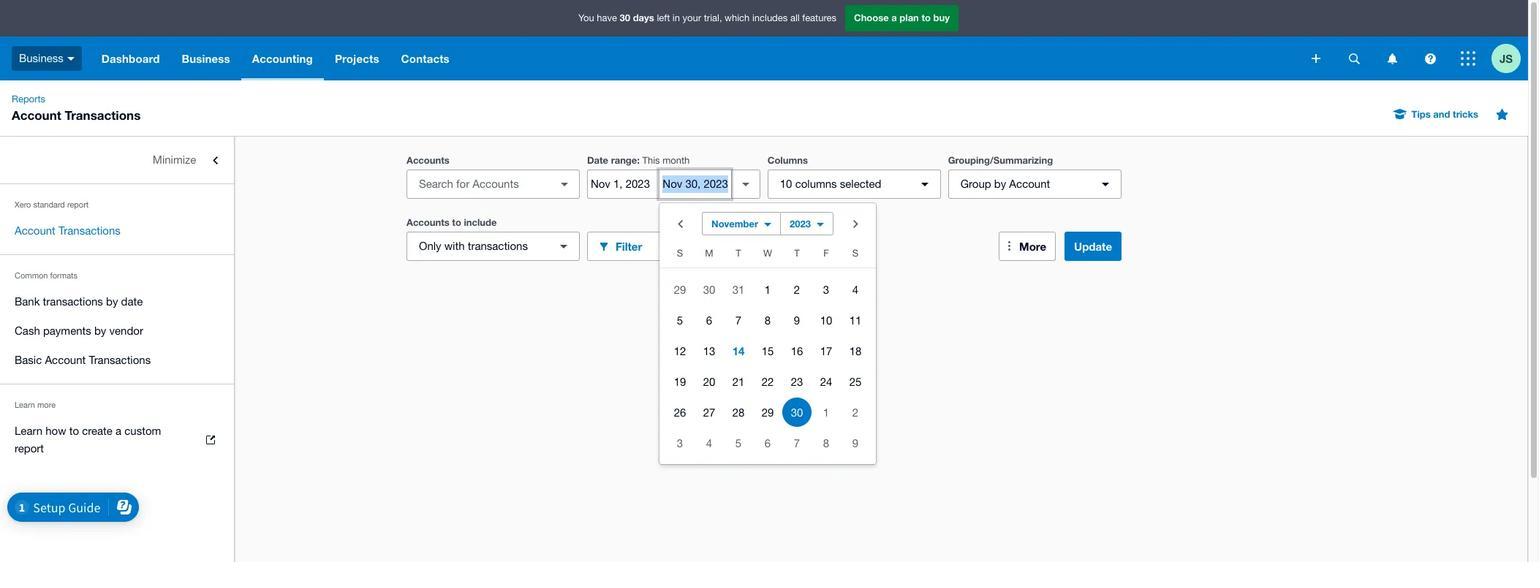 Task type: vqa. For each thing, say whether or not it's contained in the screenshot.
ROOM
no



Task type: describe. For each thing, give the bounding box(es) containing it.
navigation containing dashboard
[[91, 37, 1302, 80]]

fri nov 24 2023 cell
[[812, 367, 841, 396]]

learn how to create a custom report
[[15, 425, 161, 455]]

open image
[[550, 170, 579, 199]]

selected
[[840, 178, 882, 190]]

mon nov 06 2023 cell
[[695, 306, 724, 335]]

sat nov 04 2023 cell
[[841, 275, 876, 304]]

learn how to create a custom report link
[[0, 417, 234, 464]]

date range : this month
[[587, 154, 690, 166]]

0 vertical spatial a
[[892, 12, 897, 24]]

Select start date field
[[588, 170, 659, 198]]

common formats
[[15, 271, 78, 280]]

learn more
[[15, 401, 56, 410]]

js
[[1500, 52, 1513, 65]]

group by account
[[961, 178, 1050, 190]]

account down payments
[[45, 354, 86, 366]]

basic
[[15, 354, 42, 366]]

in
[[673, 13, 680, 24]]

wed nov 29 2023 cell
[[753, 398, 782, 427]]

filter
[[616, 239, 642, 253]]

6 row from the top
[[660, 397, 876, 428]]

row containing s
[[660, 244, 876, 268]]

cash payments by vendor link
[[0, 317, 234, 346]]

group containing november
[[660, 203, 876, 464]]

all
[[790, 13, 800, 24]]

trial,
[[704, 13, 722, 24]]

date
[[587, 154, 608, 166]]

svg image
[[1425, 53, 1436, 64]]

more
[[37, 401, 56, 410]]

account inside popup button
[[1009, 178, 1050, 190]]

1 vertical spatial transactions
[[59, 225, 120, 237]]

10 columns selected
[[780, 178, 882, 190]]

1 s from the left
[[677, 248, 683, 259]]

choose a plan to buy
[[854, 12, 950, 24]]

how
[[45, 425, 66, 437]]

grouping/summarizing
[[948, 154, 1053, 166]]

list of convenience dates image
[[731, 170, 760, 199]]

fri nov 10 2023 cell
[[812, 306, 841, 335]]

banner containing js
[[0, 0, 1528, 80]]

30
[[620, 12, 630, 24]]

next month image
[[841, 209, 870, 238]]

reports
[[12, 94, 45, 105]]

xero standard report
[[15, 200, 89, 209]]

2 business button from the left
[[171, 37, 241, 80]]

you
[[578, 13, 594, 24]]

more button
[[999, 232, 1056, 261]]

plan
[[900, 12, 919, 24]]

include
[[464, 216, 497, 228]]

days
[[633, 12, 654, 24]]

bank
[[15, 295, 40, 308]]

1 business button from the left
[[0, 37, 91, 80]]

accounts for accounts
[[407, 154, 450, 166]]

custom
[[125, 425, 161, 437]]

basic account transactions link
[[0, 346, 234, 375]]

account transactions link
[[0, 216, 234, 246]]

tips
[[1412, 108, 1431, 120]]

accounts for accounts to include
[[407, 216, 450, 228]]

transactions for basic account transactions
[[89, 354, 151, 366]]

transactions inside popup button
[[468, 240, 528, 252]]

only with transactions
[[419, 240, 528, 252]]

to inside learn how to create a custom report
[[69, 425, 79, 437]]

includes
[[752, 13, 788, 24]]

transactions for reports account transactions
[[65, 107, 141, 123]]

update button
[[1065, 232, 1122, 261]]

w
[[763, 248, 772, 259]]

2 row from the top
[[660, 274, 876, 305]]

wed nov 01 2023 cell
[[753, 275, 782, 304]]

m
[[705, 248, 713, 259]]

js button
[[1492, 37, 1528, 80]]

only
[[419, 240, 441, 252]]

sun nov 12 2023 cell
[[660, 336, 695, 366]]

:
[[637, 154, 640, 166]]

dashboard
[[102, 52, 160, 65]]

filter button
[[587, 232, 760, 261]]

columns
[[795, 178, 837, 190]]

Search for Accounts text field
[[407, 170, 553, 198]]

7 row from the top
[[660, 428, 876, 459]]

a inside learn how to create a custom report
[[116, 425, 121, 437]]

1 vertical spatial transactions
[[43, 295, 103, 308]]

have
[[597, 13, 617, 24]]

mon nov 20 2023 cell
[[695, 367, 724, 396]]

thu nov 16 2023 cell
[[782, 336, 812, 366]]

accounts to include
[[407, 216, 497, 228]]

0 horizontal spatial business
[[19, 52, 64, 64]]

sun nov 19 2023 cell
[[660, 367, 695, 396]]

and
[[1434, 108, 1450, 120]]

reports link
[[6, 92, 51, 107]]

4 row from the top
[[660, 336, 876, 366]]

create
[[82, 425, 113, 437]]



Task type: locate. For each thing, give the bounding box(es) containing it.
3 row from the top
[[660, 305, 876, 336]]

your
[[683, 13, 701, 24]]

learn
[[15, 401, 35, 410], [15, 425, 42, 437]]

by left the vendor
[[94, 325, 106, 337]]

thu nov 02 2023 cell
[[782, 275, 812, 304]]

0 vertical spatial to
[[922, 12, 931, 24]]

0 vertical spatial by
[[994, 178, 1006, 190]]

contacts button
[[390, 37, 461, 80]]

sat nov 25 2023 cell
[[841, 367, 876, 396]]

reports account transactions
[[12, 94, 141, 123]]

1 horizontal spatial business
[[182, 52, 230, 65]]

transactions up the minimize button
[[65, 107, 141, 123]]

0 horizontal spatial a
[[116, 425, 121, 437]]

with
[[444, 240, 465, 252]]

1 accounts from the top
[[407, 154, 450, 166]]

account transactions
[[15, 225, 120, 237]]

tue nov 21 2023 cell
[[724, 367, 753, 396]]

transactions down cash payments by vendor link
[[89, 354, 151, 366]]

a left plan
[[892, 12, 897, 24]]

tue nov 28 2023 cell
[[724, 398, 753, 427]]

banner
[[0, 0, 1528, 80]]

1 horizontal spatial business button
[[171, 37, 241, 80]]

tips and tricks button
[[1385, 102, 1487, 126]]

to inside banner
[[922, 12, 931, 24]]

0 vertical spatial transactions
[[468, 240, 528, 252]]

s right the f
[[853, 248, 859, 259]]

accounting
[[252, 52, 313, 65]]

tricks
[[1453, 108, 1479, 120]]

1 vertical spatial report
[[15, 442, 44, 455]]

row
[[660, 244, 876, 268], [660, 274, 876, 305], [660, 305, 876, 336], [660, 336, 876, 366], [660, 366, 876, 397], [660, 397, 876, 428], [660, 428, 876, 459]]

mon nov 27 2023 cell
[[695, 398, 724, 427]]

Select end date field
[[660, 170, 731, 198]]

columns
[[768, 154, 808, 166]]

xero
[[15, 200, 31, 209]]

1 t from the left
[[736, 248, 741, 259]]

0 horizontal spatial transactions
[[43, 295, 103, 308]]

2 horizontal spatial to
[[922, 12, 931, 24]]

cash payments by vendor
[[15, 325, 143, 337]]

1 horizontal spatial report
[[67, 200, 89, 209]]

mon nov 13 2023 cell
[[695, 336, 724, 366]]

transactions down formats
[[43, 295, 103, 308]]

row up the wed nov 01 2023 cell
[[660, 244, 876, 268]]

account down reports "link"
[[12, 107, 61, 123]]

contacts
[[401, 52, 450, 65]]

business
[[19, 52, 64, 64], [182, 52, 230, 65]]

minimize
[[153, 154, 196, 166]]

t left w
[[736, 248, 741, 259]]

row down "wed nov 08 2023" cell
[[660, 336, 876, 366]]

1 vertical spatial a
[[116, 425, 121, 437]]

sun nov 05 2023 cell
[[660, 306, 695, 335]]

thu nov 30 2023 cell
[[782, 398, 812, 427]]

thu nov 23 2023 cell
[[782, 367, 812, 396]]

by for date
[[106, 295, 118, 308]]

sun nov 26 2023 cell
[[660, 398, 695, 427]]

0 horizontal spatial report
[[15, 442, 44, 455]]

1 vertical spatial learn
[[15, 425, 42, 437]]

row down wed nov 29 2023 cell in the bottom of the page
[[660, 428, 876, 459]]

a
[[892, 12, 897, 24], [116, 425, 121, 437]]

tue nov 14 2023 cell
[[724, 336, 753, 366]]

by inside popup button
[[994, 178, 1006, 190]]

account
[[12, 107, 61, 123], [1009, 178, 1050, 190], [15, 225, 55, 237], [45, 354, 86, 366]]

s left m
[[677, 248, 683, 259]]

2 t from the left
[[794, 248, 800, 259]]

2 learn from the top
[[15, 425, 42, 437]]

to left include
[[452, 216, 461, 228]]

transactions
[[468, 240, 528, 252], [43, 295, 103, 308]]

0 vertical spatial learn
[[15, 401, 35, 410]]

to left buy
[[922, 12, 931, 24]]

date
[[121, 295, 143, 308]]

group by account button
[[948, 170, 1121, 199]]

report inside learn how to create a custom report
[[15, 442, 44, 455]]

1 horizontal spatial t
[[794, 248, 800, 259]]

buy
[[934, 12, 950, 24]]

1 vertical spatial accounts
[[407, 216, 450, 228]]

accounts up only
[[407, 216, 450, 228]]

by left date
[[106, 295, 118, 308]]

learn for learn more
[[15, 401, 35, 410]]

0 horizontal spatial to
[[69, 425, 79, 437]]

tue nov 07 2023 cell
[[724, 306, 753, 335]]

s
[[677, 248, 683, 259], [853, 248, 859, 259]]

f
[[824, 248, 829, 259]]

group
[[660, 203, 876, 464]]

row up wed nov 15 2023 cell
[[660, 305, 876, 336]]

sat nov 11 2023 cell
[[841, 306, 876, 335]]

t
[[736, 248, 741, 259], [794, 248, 800, 259]]

learn inside learn how to create a custom report
[[15, 425, 42, 437]]

wed nov 15 2023 cell
[[753, 336, 782, 366]]

payments
[[43, 325, 91, 337]]

0 vertical spatial transactions
[[65, 107, 141, 123]]

vendor
[[109, 325, 143, 337]]

1 horizontal spatial a
[[892, 12, 897, 24]]

2 accounts from the top
[[407, 216, 450, 228]]

0 horizontal spatial business button
[[0, 37, 91, 80]]

minimize button
[[0, 146, 234, 175]]

account down grouping/summarizing at the right of page
[[1009, 178, 1050, 190]]

row up wed nov 29 2023 cell in the bottom of the page
[[660, 366, 876, 397]]

you have 30 days left in your trial, which includes all features
[[578, 12, 837, 24]]

svg image
[[1461, 51, 1476, 66], [1349, 53, 1360, 64], [1388, 53, 1397, 64], [1312, 54, 1321, 63], [67, 57, 74, 61]]

tips and tricks
[[1412, 108, 1479, 120]]

cash
[[15, 325, 40, 337]]

0 horizontal spatial s
[[677, 248, 683, 259]]

accounting button
[[241, 37, 324, 80]]

2023
[[790, 218, 811, 230]]

to
[[922, 12, 931, 24], [452, 216, 461, 228], [69, 425, 79, 437]]

1 learn from the top
[[15, 401, 35, 410]]

more
[[1019, 240, 1047, 253]]

standard
[[33, 200, 65, 209]]

formats
[[50, 271, 78, 280]]

1 horizontal spatial s
[[853, 248, 859, 259]]

fri nov 03 2023 cell
[[812, 275, 841, 304]]

2 vertical spatial by
[[94, 325, 106, 337]]

row down wed nov 22 2023 cell
[[660, 397, 876, 428]]

transactions inside reports account transactions
[[65, 107, 141, 123]]

10
[[780, 178, 792, 190]]

only with transactions button
[[407, 232, 580, 261]]

account down xero
[[15, 225, 55, 237]]

remove from favorites image
[[1487, 99, 1517, 129]]

left
[[657, 13, 670, 24]]

group
[[961, 178, 991, 190]]

transactions down xero standard report
[[59, 225, 120, 237]]

1 row from the top
[[660, 244, 876, 268]]

grid containing s
[[660, 244, 876, 459]]

features
[[802, 13, 837, 24]]

learn down "learn more"
[[15, 425, 42, 437]]

accounts up search for accounts text box
[[407, 154, 450, 166]]

2 vertical spatial to
[[69, 425, 79, 437]]

fri nov 17 2023 cell
[[812, 336, 841, 366]]

row group
[[660, 274, 876, 459]]

november
[[712, 218, 758, 230]]

1 horizontal spatial transactions
[[468, 240, 528, 252]]

learn left "more"
[[15, 401, 35, 410]]

navigation
[[91, 37, 1302, 80]]

range
[[611, 154, 637, 166]]

business button
[[0, 37, 91, 80], [171, 37, 241, 80]]

bank transactions by date
[[15, 295, 143, 308]]

0 horizontal spatial t
[[736, 248, 741, 259]]

dashboard link
[[91, 37, 171, 80]]

grid
[[660, 244, 876, 459]]

0 vertical spatial report
[[67, 200, 89, 209]]

wed nov 22 2023 cell
[[753, 367, 782, 396]]

projects
[[335, 52, 379, 65]]

thu nov 09 2023 cell
[[782, 306, 812, 335]]

a right create at the left bottom of the page
[[116, 425, 121, 437]]

2 vertical spatial transactions
[[89, 354, 151, 366]]

which
[[725, 13, 750, 24]]

1 vertical spatial by
[[106, 295, 118, 308]]

previous month image
[[665, 209, 695, 238]]

account inside reports account transactions
[[12, 107, 61, 123]]

t left the f
[[794, 248, 800, 259]]

0 vertical spatial accounts
[[407, 154, 450, 166]]

5 row from the top
[[660, 366, 876, 397]]

row up "wed nov 08 2023" cell
[[660, 274, 876, 305]]

by
[[994, 178, 1006, 190], [106, 295, 118, 308], [94, 325, 106, 337]]

learn for learn how to create a custom report
[[15, 425, 42, 437]]

report up account transactions
[[67, 200, 89, 209]]

report down "learn more"
[[15, 442, 44, 455]]

projects button
[[324, 37, 390, 80]]

1 vertical spatial to
[[452, 216, 461, 228]]

wed nov 08 2023 cell
[[753, 306, 782, 335]]

bank transactions by date link
[[0, 287, 234, 317]]

transactions
[[65, 107, 141, 123], [59, 225, 120, 237], [89, 354, 151, 366]]

basic account transactions
[[15, 354, 151, 366]]

common
[[15, 271, 48, 280]]

accounts
[[407, 154, 450, 166], [407, 216, 450, 228]]

None field
[[407, 170, 580, 199]]

by down grouping/summarizing at the right of page
[[994, 178, 1006, 190]]

by for vendor
[[94, 325, 106, 337]]

choose
[[854, 12, 889, 24]]

month
[[663, 155, 690, 166]]

update
[[1074, 240, 1112, 253]]

to right how
[[69, 425, 79, 437]]

transactions down include
[[468, 240, 528, 252]]

sat nov 18 2023 cell
[[841, 336, 876, 366]]

this
[[642, 155, 660, 166]]

1 horizontal spatial to
[[452, 216, 461, 228]]

2 s from the left
[[853, 248, 859, 259]]



